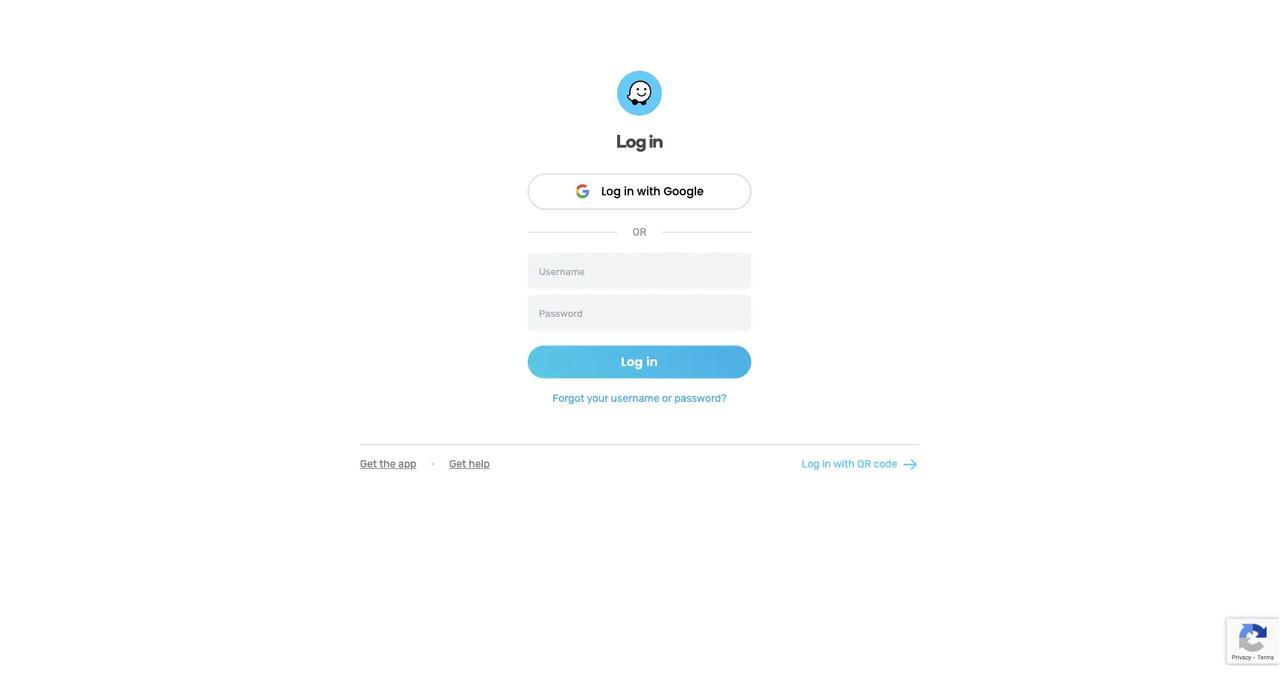 Task type: describe. For each thing, give the bounding box(es) containing it.
password?
[[675, 392, 727, 404]]

log in with google
[[601, 183, 704, 199]]

get the app
[[360, 458, 417, 470]]

log for "log in with google" button
[[601, 183, 621, 199]]

arrow right image
[[901, 455, 919, 473]]

0 vertical spatial or
[[633, 226, 647, 238]]

in for "log in with google" button
[[624, 183, 634, 199]]

get for get help
[[449, 458, 466, 470]]

help
[[469, 458, 490, 470]]

code
[[874, 458, 898, 470]]

0 vertical spatial log in
[[616, 130, 663, 152]]

in up log in with google
[[649, 130, 663, 152]]

log in with google button
[[528, 174, 752, 210]]

log in with qr code
[[802, 458, 898, 470]]

get help link
[[449, 458, 490, 470]]

log in inside 'button'
[[621, 353, 658, 370]]

1 vertical spatial or
[[662, 392, 672, 404]]

in for log in 'button'
[[646, 353, 658, 370]]

forgot
[[553, 392, 585, 404]]

app
[[398, 458, 417, 470]]

username
[[611, 392, 660, 404]]



Task type: locate. For each thing, give the bounding box(es) containing it.
in left google
[[624, 183, 634, 199]]

2 get from the left
[[449, 458, 466, 470]]

log in up "log in with google" button
[[616, 130, 663, 152]]

log in with qr code link
[[802, 458, 898, 470]]

log up username
[[621, 353, 643, 370]]

log left qr
[[802, 458, 820, 470]]

Username text field
[[528, 253, 752, 289]]

with left google
[[637, 183, 661, 199]]

with left qr
[[834, 458, 855, 470]]

log left google
[[601, 183, 621, 199]]

1 horizontal spatial with
[[834, 458, 855, 470]]

the
[[379, 458, 396, 470]]

log up "log in with google" button
[[616, 130, 646, 152]]

or up "username" text box
[[633, 226, 647, 238]]

or right username
[[662, 392, 672, 404]]

in left qr
[[822, 458, 831, 470]]

in up forgot your username or password?
[[646, 353, 658, 370]]

with for google
[[637, 183, 661, 199]]

with
[[637, 183, 661, 199], [834, 458, 855, 470]]

log for log in with qr code 'link'
[[802, 458, 820, 470]]

1 horizontal spatial or
[[662, 392, 672, 404]]

with inside button
[[637, 183, 661, 199]]

log inside button
[[601, 183, 621, 199]]

qr
[[857, 458, 871, 470]]

in inside log in 'button'
[[646, 353, 658, 370]]

0 vertical spatial with
[[637, 183, 661, 199]]

log in
[[616, 130, 663, 152], [621, 353, 658, 370]]

get
[[360, 458, 377, 470], [449, 458, 466, 470]]

1 get from the left
[[360, 458, 377, 470]]

forgot your username or password? link
[[553, 392, 727, 404]]

get help
[[449, 458, 490, 470]]

log in up forgot your username or password?
[[621, 353, 658, 370]]

your
[[587, 392, 609, 404]]

get left the
[[360, 458, 377, 470]]

0 horizontal spatial get
[[360, 458, 377, 470]]

in
[[649, 130, 663, 152], [624, 183, 634, 199], [646, 353, 658, 370], [822, 458, 831, 470]]

log
[[616, 130, 646, 152], [601, 183, 621, 199], [621, 353, 643, 370], [802, 458, 820, 470]]

in inside "log in with google" button
[[624, 183, 634, 199]]

get for get the app
[[360, 458, 377, 470]]

with for qr
[[834, 458, 855, 470]]

0 horizontal spatial with
[[637, 183, 661, 199]]

1 vertical spatial with
[[834, 458, 855, 470]]

log in button
[[528, 346, 752, 378]]

get the app link
[[360, 458, 417, 470]]

log inside 'button'
[[621, 353, 643, 370]]

1 vertical spatial log in
[[621, 353, 658, 370]]

1 horizontal spatial get
[[449, 458, 466, 470]]

forgot your username or password?
[[553, 392, 727, 404]]

Password password field
[[528, 295, 752, 331]]

get left help
[[449, 458, 466, 470]]

google
[[664, 183, 704, 199]]

0 horizontal spatial or
[[633, 226, 647, 238]]

or
[[633, 226, 647, 238], [662, 392, 672, 404]]

in for log in with qr code 'link'
[[822, 458, 831, 470]]

log for log in 'button'
[[621, 353, 643, 370]]



Task type: vqa. For each thing, say whether or not it's contained in the screenshot.
the YMCA, associated with driving
no



